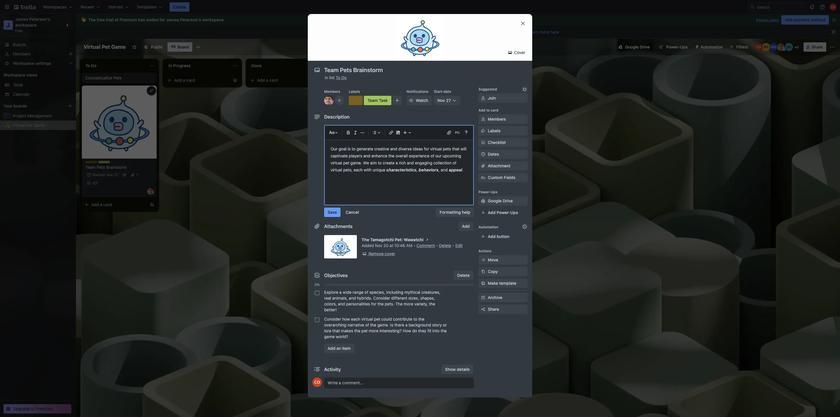 Task type: describe. For each thing, give the bounding box(es) containing it.
remove cover link
[[362, 251, 395, 257]]

lists image
[[371, 129, 378, 136]]

automation button
[[692, 42, 726, 52]]

0 horizontal spatial .
[[224, 17, 225, 22]]

added
[[362, 243, 374, 248]]

1 vertical spatial pet
[[374, 317, 380, 322]]

create
[[173, 4, 186, 9]]

our
[[331, 146, 337, 151]]

pets for conceptualize
[[113, 75, 122, 80]]

1 horizontal spatial the
[[362, 237, 369, 242]]

0 horizontal spatial power-ups
[[478, 190, 497, 194]]

sm image for remove cover
[[362, 251, 367, 257]]

each inside consider how each virtual pet could contribute to the overarching narrative of the game. is there a background story or lore that makes the pet more interesting? how do they fit into the game world?
[[351, 317, 360, 322]]

unique
[[373, 167, 385, 172]]

the inside our goal is to generate creative and diverse ideas for virtual pets that will captivate players and enhance the overall experience of our upcoming virtual pet game. we aim to create a rich and engaging collection of virtual pets, each with unique
[[388, 153, 394, 158]]

sizes,
[[408, 296, 419, 301]]

join
[[488, 96, 496, 101]]

1 horizontal spatial board
[[410, 30, 422, 34]]

1 horizontal spatial create from template… image
[[233, 78, 237, 83]]

j link
[[4, 20, 13, 30]]

characteristics , behaviors , and appeal .
[[386, 167, 463, 172]]

shapes,
[[420, 296, 435, 301]]

editor toolbar toolbar
[[327, 128, 471, 137]]

and down animals,
[[338, 302, 345, 307]]

calendar
[[13, 92, 30, 97]]

1 vertical spatial members
[[324, 89, 340, 94]]

nov inside option
[[341, 89, 348, 93]]

10:46
[[394, 243, 405, 248]]

securing domain for virtual pet game website link
[[334, 120, 402, 132]]

and down wide at left bottom
[[349, 296, 356, 301]]

1 vertical spatial christina overa (christinaovera) image
[[754, 43, 763, 51]]

sm image for suggested
[[522, 87, 528, 92]]

the tamagotchi pet: wawatchi
[[362, 237, 423, 242]]

how
[[403, 329, 411, 334]]

0 horizontal spatial delete
[[439, 243, 451, 248]]

is for to
[[348, 146, 351, 151]]

boards
[[13, 103, 27, 108]]

virtual down captivate
[[331, 160, 342, 165]]

different
[[391, 296, 407, 301]]

more inside consider how each virtual pet could contribute to the overarching narrative of the game. is there a background story or lore that makes the pet more interesting? how do they fit into the game world?
[[369, 329, 378, 334]]

0 vertical spatial labels
[[349, 89, 360, 94]]

0 vertical spatial more
[[540, 30, 549, 34]]

1 horizontal spatial color: bold lime, title: "team task" element
[[364, 96, 391, 105]]

its
[[463, 30, 468, 34]]

characteristics
[[386, 167, 416, 172]]

boards link
[[0, 40, 76, 49]]

cover
[[385, 251, 395, 256]]

story
[[432, 323, 442, 328]]

show details
[[445, 367, 470, 372]]

image image
[[395, 129, 402, 136]]

and up the overall at the top of page
[[390, 146, 397, 151]]

diverse
[[398, 146, 412, 151]]

variety,
[[414, 302, 428, 307]]

for inside our goal is to generate creative and diverse ideas for virtual pets that will captivate players and enhance the overall experience of our upcoming virtual pet game. we aim to create a rich and engaging collection of virtual pets, each with unique
[[424, 146, 429, 151]]

copy link
[[478, 267, 528, 277]]

timely
[[353, 81, 365, 86]]

1 horizontal spatial james peterson (jamespeterson93) image
[[777, 43, 785, 51]]

sm image for archive
[[480, 295, 486, 301]]

this
[[356, 30, 365, 34]]

1 vertical spatial google drive
[[488, 198, 513, 203]]

board link
[[168, 42, 192, 52]]

upcoming
[[443, 153, 461, 158]]

create
[[383, 160, 394, 165]]

27 inside button
[[446, 98, 451, 103]]

nov 27
[[437, 98, 451, 103]]

to up players
[[352, 146, 355, 151]]

1 horizontal spatial peterson's
[[180, 17, 201, 22]]

including
[[386, 290, 403, 295]]

1 vertical spatial drive
[[503, 198, 513, 203]]

for inside securing domain for virtual pet game website
[[368, 120, 373, 125]]

0 horizontal spatial power-
[[478, 190, 491, 194]]

objectives group
[[312, 288, 474, 342]]

started: nov 27
[[92, 173, 118, 177]]

checklist
[[488, 140, 506, 145]]

1 horizontal spatial james
[[166, 17, 179, 22]]

virtual inside securing domain for virtual pet game website
[[374, 120, 386, 125]]

👋 the free trial of premium has ended for james peterson's workspace .
[[81, 17, 225, 22]]

sm image for google drive
[[480, 198, 486, 204]]

game
[[324, 334, 335, 339]]

(#4)
[[387, 81, 395, 86]]

primary element
[[0, 0, 840, 14]]

Board name text field
[[81, 42, 129, 52]]

30
[[349, 89, 353, 93]]

workspace
[[4, 72, 25, 77]]

to right upgrade
[[31, 407, 35, 412]]

2 vertical spatial christina overa (christinaovera) image
[[312, 378, 322, 387]]

the left pets.
[[378, 302, 384, 307]]

add power-ups
[[488, 210, 518, 215]]

captivate
[[331, 153, 348, 158]]

of inside banner
[[114, 17, 118, 22]]

power- inside button
[[666, 44, 680, 49]]

1 vertical spatial delete link
[[454, 271, 473, 280]]

add an item
[[328, 346, 351, 351]]

and up the "we"
[[363, 153, 370, 158]]

do
[[412, 329, 417, 334]]

edit card image
[[149, 88, 154, 93]]

pet inside board name text field
[[102, 44, 110, 50]]

color: green, title: "goal" element
[[334, 77, 346, 81]]

sm image inside cover link
[[507, 50, 513, 56]]

pet inside securing domain for virtual pet game website
[[387, 120, 394, 125]]

this board is set to public. board admins can change its visibility setting at any time. learn more here
[[356, 30, 559, 34]]

attachment
[[488, 163, 510, 168]]

cover link
[[505, 48, 529, 57]]

add button
[[458, 222, 473, 231]]

game inside board name text field
[[111, 44, 126, 50]]

add inside banner
[[785, 17, 792, 22]]

open information menu image
[[820, 4, 825, 10]]

nov 27 button
[[434, 96, 460, 105]]

sm image for copy
[[480, 269, 486, 275]]

explore plans
[[756, 18, 779, 22]]

nov down tamagotchi
[[375, 243, 382, 248]]

0 vertical spatial at
[[502, 30, 506, 34]]

2
[[96, 181, 98, 185]]

0 / 2
[[92, 181, 98, 185]]

1 vertical spatial 27
[[114, 173, 118, 177]]

1 vertical spatial create from template… image
[[399, 148, 403, 152]]

. inside main content area, start typing to enter text. text field
[[462, 167, 463, 172]]

consider inside the explore a wide range of species, including mythical creatures, real animals, and hybrids. consider different sizes, shapes, colors, and personalities for the pets. the more variety, the better!
[[373, 296, 390, 301]]

share for the right the share button
[[812, 44, 823, 49]]

google inside button
[[625, 44, 639, 49]]

2 vertical spatial pet
[[361, 329, 368, 334]]

enhance
[[371, 153, 387, 158]]

Search field
[[755, 3, 806, 11]]

filters
[[736, 44, 748, 49]]

behaviors
[[419, 167, 438, 172]]

join link
[[478, 94, 528, 103]]

custom fields button
[[478, 175, 528, 181]]

table
[[13, 82, 23, 87]]

power-ups inside button
[[666, 44, 688, 49]]

1 vertical spatial share button
[[478, 305, 528, 314]]

0 vertical spatial workspace
[[202, 17, 224, 22]]

remove cover
[[369, 251, 395, 256]]

christina overa (christinaovera) image inside primary element
[[830, 4, 837, 11]]

Main content area, start typing to enter text. text field
[[331, 146, 468, 174]]

the up background on the bottom of the page
[[418, 317, 424, 322]]

banner containing 👋
[[76, 14, 840, 26]]

0 horizontal spatial automation
[[478, 225, 498, 229]]

2 vertical spatial power-
[[497, 210, 510, 215]]

labels inside labels link
[[488, 128, 501, 133]]

cancel
[[346, 210, 359, 215]]

ended
[[146, 17, 158, 22]]

or
[[443, 323, 447, 328]]

list inside button
[[447, 63, 453, 68]]

button
[[497, 234, 509, 239]]

blocker for blocker - timely discussion (#4)
[[334, 81, 349, 86]]

fit
[[428, 329, 431, 334]]

bold ⌘b image
[[345, 129, 352, 136]]

colors,
[[324, 302, 337, 307]]

0 horizontal spatial pet
[[26, 123, 32, 128]]

start date
[[434, 89, 451, 94]]

more inside the explore a wide range of species, including mythical creatures, real animals, and hybrids. consider different sizes, shapes, colors, and personalities for the pets. the more variety, the better!
[[404, 302, 413, 307]]

the down or
[[441, 329, 447, 334]]

task for the rightmost color: bold lime, title: "team task" "element"
[[379, 98, 388, 103]]

the down narrative
[[354, 329, 360, 334]]

0 horizontal spatial virtual
[[13, 123, 25, 128]]

0 vertical spatial delete link
[[439, 243, 451, 248]]

drive inside google drive button
[[640, 44, 650, 49]]

nov inside button
[[437, 98, 445, 103]]

each inside our goal is to generate creative and diverse ideas for virtual pets that will captivate players and enhance the overall experience of our upcoming virtual pet game. we aim to create a rich and engaging collection of virtual pets, each with unique
[[354, 167, 363, 172]]

sm image up comment
[[424, 237, 430, 243]]

automation inside button
[[701, 44, 723, 49]]

sm image for join
[[480, 95, 486, 101]]

0 horizontal spatial 1
[[136, 173, 138, 177]]

that inside consider how each virtual pet could contribute to the overarching narrative of the game. is there a background story or lore that makes the pet more interesting? how do they fit into the game world?
[[332, 329, 340, 334]]

james peterson's workspace link
[[15, 17, 51, 27]]

sm image for members
[[480, 116, 486, 122]]

to right set
[[390, 30, 394, 34]]

makes
[[341, 329, 353, 334]]

of inside the explore a wide range of species, including mythical creatures, real animals, and hybrids. consider different sizes, shapes, colors, and personalities for the pets. the more variety, the better!
[[365, 290, 368, 295]]

conceptualize pets link
[[85, 75, 153, 81]]

add another list button
[[412, 59, 491, 72]]

virtual left pets,
[[331, 167, 342, 172]]

explore a wide range of species, including mythical creatures, real animals, and hybrids. consider different sizes, shapes, colors, and personalities for the pets. the more variety, the better!
[[324, 290, 440, 312]]

1 horizontal spatial share button
[[803, 42, 826, 52]]

a inside the explore a wide range of species, including mythical creatures, real animals, and hybrids. consider different sizes, shapes, colors, and personalities for the pets. the more variety, the better!
[[339, 290, 342, 295]]

start
[[434, 89, 443, 94]]

google drive inside button
[[625, 44, 650, 49]]

date
[[443, 89, 451, 94]]

james peterson's workspace free
[[15, 17, 51, 33]]

conceptualize pets
[[85, 75, 122, 80]]

0 horizontal spatial premium
[[36, 407, 52, 412]]

virtual up our on the right top of the page
[[430, 146, 442, 151]]

color: yellow, title: none image
[[349, 96, 363, 105]]

securing domain for virtual pet game website
[[334, 120, 394, 131]]

team for the rightmost color: bold lime, title: "team task" "element"
[[367, 98, 378, 103]]

the inside the explore a wide range of species, including mythical creatures, real animals, and hybrids. consider different sizes, shapes, colors, and personalities for the pets. the more variety, the better!
[[395, 302, 403, 307]]

0 horizontal spatial list
[[329, 75, 335, 80]]

cover
[[513, 50, 525, 55]]

dates
[[488, 152, 499, 157]]

to down the join
[[486, 108, 490, 113]]

notifications
[[406, 89, 429, 94]]

1 vertical spatial virtual pet game
[[13, 123, 45, 128]]

link image
[[388, 129, 395, 136]]

2 vertical spatial create from template… image
[[150, 203, 154, 207]]

james peterson (jamespeterson93) image
[[147, 188, 154, 195]]

0 horizontal spatial board
[[177, 44, 189, 49]]



Task type: vqa. For each thing, say whether or not it's contained in the screenshot.
the bottom more
yes



Task type: locate. For each thing, give the bounding box(es) containing it.
sm image right power-ups button
[[692, 42, 701, 51]]

0 horizontal spatial team
[[85, 165, 96, 170]]

1 vertical spatial 1
[[350, 134, 351, 139]]

1 horizontal spatial that
[[452, 146, 459, 151]]

color: yellow, title: none image
[[85, 161, 97, 163]]

pet up pets,
[[343, 160, 349, 165]]

sm image left archive
[[480, 295, 486, 301]]

james inside james peterson's workspace free
[[15, 17, 28, 22]]

show details link
[[442, 365, 473, 374]]

for right ideas at the top of page
[[424, 146, 429, 151]]

pet down the project management
[[26, 123, 32, 128]]

automation left filters button
[[701, 44, 723, 49]]

objectives
[[324, 273, 348, 278]]

to
[[336, 75, 340, 80]]

1 horizontal spatial list
[[447, 63, 453, 68]]

2 vertical spatial members
[[488, 117, 506, 122]]

virtual up lists image
[[374, 120, 386, 125]]

range
[[353, 290, 363, 295]]

team down color: yellow, title: none image
[[85, 165, 96, 170]]

, down engaging
[[416, 167, 418, 172]]

1 vertical spatial workspace
[[15, 23, 37, 27]]

can
[[439, 30, 446, 34]]

attachment button
[[478, 161, 528, 171]]

1 right jeremy miller (jeremymiller198) icon
[[797, 45, 799, 49]]

text styles image
[[328, 129, 335, 136]]

consider up overarching
[[324, 317, 341, 322]]

explore left plans
[[756, 18, 769, 22]]

Nov 30 checkbox
[[334, 87, 355, 94]]

team task inside "element"
[[367, 98, 388, 103]]

customize views image
[[195, 44, 201, 50]]

task for bottommost color: bold lime, title: "team task" "element"
[[108, 161, 116, 165]]

pets for team
[[97, 165, 105, 170]]

blocker for color: red, title: "blocker" element
[[347, 77, 360, 81]]

pet inside our goal is to generate creative and diverse ideas for virtual pets that will captivate players and enhance the overall experience of our upcoming virtual pet game. we aim to create a rich and engaging collection of virtual pets, each with unique
[[343, 160, 349, 165]]

add payment method
[[785, 17, 825, 22]]

star or unstar board image
[[132, 45, 137, 49]]

Explore a wide range of species, including mythical creatures, real animals, and hybrids. Consider different sizes, shapes, colors, and personalities for the pets. The more variety, the better! checkbox
[[315, 291, 319, 296]]

public button
[[140, 42, 166, 52]]

1 vertical spatial more
[[404, 302, 413, 307]]

set
[[383, 30, 389, 34]]

0 vertical spatial share
[[812, 44, 823, 49]]

automation up add button
[[478, 225, 498, 229]]

that left will
[[452, 146, 459, 151]]

google
[[625, 44, 639, 49], [488, 198, 502, 203]]

peterson's down create 'button'
[[180, 17, 201, 22]]

the up create
[[388, 153, 394, 158]]

of up the hybrids.
[[365, 290, 368, 295]]

1 , from the left
[[416, 167, 418, 172]]

0 horizontal spatial james peterson (jamespeterson93) image
[[324, 96, 334, 105]]

sm image inside checklist link
[[480, 140, 486, 146]]

james peterson (jamespeterson93) image left add members to card image
[[324, 96, 334, 105]]

1 horizontal spatial members link
[[478, 115, 528, 124]]

real
[[324, 296, 331, 301]]

save button
[[324, 208, 340, 217]]

add an item button
[[324, 344, 354, 353]]

None text field
[[321, 65, 514, 75]]

delete link
[[439, 243, 451, 248], [454, 271, 473, 280]]

color: red, title: "blocker" element
[[347, 77, 360, 81]]

2 horizontal spatial virtual
[[374, 120, 386, 125]]

consider inside consider how each virtual pet could contribute to the overarching narrative of the game. is there a background story or lore that makes the pet more interesting? how do they fit into the game world?
[[324, 317, 341, 322]]

rich
[[399, 160, 406, 165]]

sm image inside make template link
[[480, 281, 486, 286]]

0 horizontal spatial task
[[108, 161, 116, 165]]

started:
[[92, 173, 106, 177]]

open help dialog image
[[463, 129, 470, 136]]

sm image down actions
[[480, 257, 486, 263]]

appeal
[[449, 167, 462, 172]]

remove
[[369, 251, 384, 256]]

1 horizontal spatial is
[[378, 30, 382, 34]]

peterson's inside james peterson's workspace free
[[29, 17, 50, 22]]

free
[[15, 29, 23, 33]]

into
[[432, 329, 440, 334]]

sm image for make template
[[480, 281, 486, 286]]

better!
[[324, 307, 337, 312]]

time.
[[515, 30, 526, 34]]

sm image down 'add to card'
[[480, 116, 486, 122]]

1 vertical spatial consider
[[324, 317, 341, 322]]

1 vertical spatial labels
[[488, 128, 501, 133]]

nov left 30
[[341, 89, 348, 93]]

members down boards
[[13, 51, 31, 56]]

game. down players
[[350, 160, 362, 165]]

virtual pet game link
[[13, 122, 72, 128]]

sm image for automation
[[692, 42, 701, 51]]

1 horizontal spatial ups
[[510, 210, 518, 215]]

of up appeal
[[453, 160, 456, 165]]

task down discussion in the left of the page
[[379, 98, 388, 103]]

of right 'trial'
[[114, 17, 118, 22]]

board
[[366, 30, 377, 34]]

add payment method button
[[781, 15, 829, 25]]

pets up the started:
[[97, 165, 105, 170]]

team for bottommost color: bold lime, title: "team task" "element"
[[98, 161, 107, 165]]

team task for the rightmost color: bold lime, title: "team task" "element"
[[367, 98, 388, 103]]

and right rich
[[407, 160, 414, 165]]

blocker down to do link
[[334, 81, 349, 86]]

0 vertical spatial drive
[[640, 44, 650, 49]]

wave image
[[81, 17, 86, 23]]

1 vertical spatial ups
[[491, 190, 497, 194]]

0 vertical spatial board
[[410, 30, 422, 34]]

0 vertical spatial the
[[88, 17, 96, 22]]

ups inside button
[[680, 44, 688, 49]]

1 horizontal spatial premium
[[120, 17, 137, 22]]

peterson's up boards link
[[29, 17, 50, 22]]

sm image inside move link
[[480, 257, 486, 263]]

our goal is to generate creative and diverse ideas for virtual pets that will captivate players and enhance the overall experience of our upcoming virtual pet game. we aim to create a rich and engaging collection of virtual pets, each with unique
[[331, 146, 468, 172]]

1 horizontal spatial pet
[[102, 44, 110, 50]]

1 horizontal spatial 1
[[350, 134, 351, 139]]

a inside our goal is to generate creative and diverse ideas for virtual pets that will captivate players and enhance the overall experience of our upcoming virtual pet game. we aim to create a rich and engaging collection of virtual pets, each with unique
[[396, 160, 398, 165]]

more left here
[[540, 30, 549, 34]]

actions
[[478, 249, 491, 253]]

consider how each virtual pet could contribute to the overarching narrative of the game. is there a background story or lore that makes the pet more interesting? how do they fit into the game world?
[[324, 317, 447, 339]]

is for set
[[378, 30, 382, 34]]

premium inside banner
[[120, 17, 137, 22]]

virtual pet game inside board name text field
[[84, 44, 126, 50]]

and down collection
[[441, 167, 448, 172]]

sm image
[[692, 42, 701, 51], [507, 50, 513, 56], [408, 98, 414, 103], [480, 116, 486, 122], [480, 140, 486, 146], [480, 198, 486, 204], [424, 237, 430, 243], [362, 251, 367, 257], [480, 269, 486, 275], [480, 295, 486, 301]]

virtual pet game down the project management
[[13, 123, 45, 128]]

public.
[[395, 30, 409, 34]]

0 vertical spatial power-ups
[[666, 44, 688, 49]]

2 , from the left
[[438, 167, 440, 172]]

consider
[[373, 296, 390, 301], [324, 317, 341, 322]]

sm image inside watch button
[[408, 98, 414, 103]]

the
[[88, 17, 96, 22], [362, 237, 369, 242], [395, 302, 403, 307]]

pet:
[[395, 237, 403, 242]]

game down securing on the left of page
[[334, 126, 345, 131]]

sm image for labels
[[480, 128, 486, 134]]

share left show menu image
[[812, 44, 823, 49]]

with
[[364, 167, 372, 172]]

ben nelson (bennelson96) image
[[762, 43, 770, 51]]

sm image inside join 'link'
[[480, 95, 486, 101]]

show menu image
[[829, 44, 835, 50]]

0 horizontal spatial christina overa (christinaovera) image
[[312, 378, 322, 387]]

1 horizontal spatial google
[[625, 44, 639, 49]]

make template
[[488, 281, 516, 286]]

1 vertical spatial premium
[[36, 407, 52, 412]]

Consider how each virtual pet could contribute to the overarching narrative of the game. Is there a background story or lore that makes the pet more interesting? How do they fit into the game world? checkbox
[[315, 318, 319, 322]]

2 horizontal spatial 1
[[797, 45, 799, 49]]

board left customize views image
[[177, 44, 189, 49]]

1 vertical spatial at
[[390, 243, 393, 248]]

0 horizontal spatial workspace
[[15, 23, 37, 27]]

is left set
[[378, 30, 382, 34]]

add members to card image
[[337, 98, 342, 103]]

power-ups button
[[655, 42, 691, 52]]

0 vertical spatial that
[[452, 146, 459, 151]]

color: bold lime, title: "team task" element down discussion in the left of the page
[[364, 96, 391, 105]]

the right narrative
[[370, 323, 376, 328]]

james up free
[[15, 17, 28, 22]]

james peterson (jamespeterson93) image left +
[[777, 43, 785, 51]]

mythical
[[404, 290, 420, 295]]

add another list
[[422, 63, 453, 68]]

team for the team pets brainstorm link
[[85, 165, 96, 170]]

drive up add power-ups
[[503, 198, 513, 203]]

0 horizontal spatial google
[[488, 198, 502, 203]]

2 horizontal spatial more
[[540, 30, 549, 34]]

website
[[347, 126, 362, 131]]

search image
[[750, 5, 755, 9]]

1 vertical spatial game.
[[377, 323, 389, 328]]

2 vertical spatial ups
[[510, 210, 518, 215]]

formatting help
[[440, 210, 470, 215]]

explore for explore plans
[[756, 18, 769, 22]]

0 horizontal spatial share
[[488, 307, 499, 312]]

is inside our goal is to generate creative and diverse ideas for virtual pets that will captivate players and enhance the overall experience of our upcoming virtual pet game. we aim to create a rich and engaging collection of virtual pets, each with unique
[[348, 146, 351, 151]]

blocker right do
[[347, 77, 360, 81]]

task inside "element"
[[379, 98, 388, 103]]

share
[[812, 44, 823, 49], [488, 307, 499, 312]]

1 vertical spatial team task
[[98, 161, 116, 165]]

blocker - timely discussion (#4)
[[334, 81, 395, 86]]

to up background on the bottom of the page
[[413, 317, 417, 322]]

list right another
[[447, 63, 453, 68]]

sm image for move
[[480, 257, 486, 263]]

0 vertical spatial members
[[13, 51, 31, 56]]

team inside "element"
[[367, 98, 378, 103]]

explore for explore a wide range of species, including mythical creatures, real animals, and hybrids. consider different sizes, shapes, colors, and personalities for the pets. the more variety, the better!
[[324, 290, 338, 295]]

explore inside explore plans button
[[756, 18, 769, 22]]

for right ended
[[160, 17, 165, 22]]

0 horizontal spatial at
[[390, 243, 393, 248]]

for inside the explore a wide range of species, including mythical creatures, real animals, and hybrids. consider different sizes, shapes, colors, and personalities for the pets. the more variety, the better!
[[371, 302, 376, 307]]

20
[[384, 243, 389, 248]]

upgrade
[[13, 407, 30, 412]]

workspace inside james peterson's workspace free
[[15, 23, 37, 27]]

pets
[[113, 75, 122, 80], [97, 165, 105, 170]]

color: bold lime, title: "team task" element
[[364, 96, 391, 105], [98, 161, 116, 165]]

personalities
[[346, 302, 370, 307]]

0 vertical spatial game.
[[350, 160, 362, 165]]

a inside consider how each virtual pet could contribute to the overarching narrative of the game. is there a background story or lore that makes the pet more interesting? how do they fit into the game world?
[[405, 323, 408, 328]]

wide
[[343, 290, 352, 295]]

the down shapes,
[[429, 302, 435, 307]]

0 vertical spatial 27
[[446, 98, 451, 103]]

0 horizontal spatial members link
[[0, 49, 76, 59]]

0 horizontal spatial create from template… image
[[150, 203, 154, 207]]

explore up real on the bottom of the page
[[324, 290, 338, 295]]

sm image left watch
[[408, 98, 414, 103]]

virtual inside board name text field
[[84, 44, 100, 50]]

ups
[[680, 44, 688, 49], [491, 190, 497, 194], [510, 210, 518, 215]]

fields
[[504, 175, 515, 180]]

will
[[461, 146, 467, 151]]

nov down team pets brainstorm
[[107, 173, 113, 177]]

share for the bottom the share button
[[488, 307, 499, 312]]

project management
[[13, 113, 52, 118]]

sm image
[[522, 87, 528, 92], [480, 95, 486, 101], [480, 128, 486, 134], [480, 257, 486, 263], [480, 281, 486, 286]]

nov
[[341, 89, 348, 93], [437, 98, 445, 103], [107, 173, 113, 177], [375, 243, 382, 248]]

template
[[499, 281, 516, 286]]

2 horizontal spatial the
[[395, 302, 403, 307]]

1 horizontal spatial consider
[[373, 296, 390, 301]]

1 vertical spatial that
[[332, 329, 340, 334]]

team task up started: nov 27
[[98, 161, 116, 165]]

sm image up add power-ups link
[[480, 198, 486, 204]]

27 down date
[[446, 98, 451, 103]]

members link up labels link
[[478, 115, 528, 124]]

1 vertical spatial .
[[462, 167, 463, 172]]

more formatting image
[[359, 129, 366, 136]]

learn
[[528, 30, 539, 34]]

1 vertical spatial google
[[488, 198, 502, 203]]

sm image inside archive link
[[480, 295, 486, 301]]

at right the "20"
[[390, 243, 393, 248]]

sm image up join 'link'
[[522, 87, 528, 92]]

labels
[[349, 89, 360, 94], [488, 128, 501, 133]]

, down collection
[[438, 167, 440, 172]]

sm image inside labels link
[[480, 128, 486, 134]]

upgrade to premium link
[[4, 405, 71, 414]]

1 horizontal spatial task
[[379, 98, 388, 103]]

formatting
[[440, 210, 461, 215]]

0 vertical spatial google
[[625, 44, 639, 49]]

sm image for watch
[[408, 98, 414, 103]]

0 horizontal spatial labels
[[349, 89, 360, 94]]

at left "any"
[[502, 30, 506, 34]]

+
[[795, 45, 797, 49]]

blocker - timely discussion (#4) link
[[334, 80, 402, 86]]

2 horizontal spatial christina overa (christinaovera) image
[[830, 4, 837, 11]]

consider down species, at the left bottom of page
[[373, 296, 390, 301]]

add to card
[[478, 108, 498, 113]]

blocker
[[347, 77, 360, 81], [334, 81, 349, 86]]

members down 'add to card'
[[488, 117, 506, 122]]

27
[[446, 98, 451, 103], [114, 173, 118, 177]]

members link down boards
[[0, 49, 76, 59]]

0 horizontal spatial team task
[[98, 161, 116, 165]]

game. inside consider how each virtual pet could contribute to the overarching narrative of the game. is there a background story or lore that makes the pet more interesting? how do they fit into the game world?
[[377, 323, 389, 328]]

0 horizontal spatial 27
[[114, 173, 118, 177]]

0 horizontal spatial the
[[88, 17, 96, 22]]

peterson's
[[29, 17, 50, 22], [180, 17, 201, 22]]

0 vertical spatial james peterson (jamespeterson93) image
[[777, 43, 785, 51]]

drive left power-ups button
[[640, 44, 650, 49]]

christina overa (christinaovera) image
[[830, 4, 837, 11], [754, 43, 763, 51], [312, 378, 322, 387]]

ups up 'add button' button at right
[[510, 210, 518, 215]]

view markdown image
[[455, 130, 460, 136]]

0 horizontal spatial game
[[34, 123, 45, 128]]

italic ⌘i image
[[352, 129, 359, 136]]

sm image down "any"
[[507, 50, 513, 56]]

explore inside the explore a wide range of species, including mythical creatures, real animals, and hybrids. consider different sizes, shapes, colors, and personalities for the pets. the more variety, the better!
[[324, 290, 338, 295]]

team right color: yellow, title: none icon on the left
[[367, 98, 378, 103]]

to right aim
[[378, 160, 382, 165]]

more down sizes,
[[404, 302, 413, 307]]

power-
[[666, 44, 680, 49], [478, 190, 491, 194], [497, 210, 510, 215]]

0 vertical spatial 1
[[797, 45, 799, 49]]

0 vertical spatial google drive
[[625, 44, 650, 49]]

list right in
[[329, 75, 335, 80]]

0 vertical spatial automation
[[701, 44, 723, 49]]

1 vertical spatial color: bold lime, title: "team task" element
[[98, 161, 116, 165]]

virtual pet game down 'free'
[[84, 44, 126, 50]]

-
[[350, 81, 352, 86]]

of inside consider how each virtual pet could contribute to the overarching narrative of the game. is there a background story or lore that makes the pet more interesting? how do they fit into the game world?
[[365, 323, 369, 328]]

0 horizontal spatial share button
[[478, 305, 528, 314]]

james peterson (jamespeterson93) image
[[777, 43, 785, 51], [324, 96, 334, 105]]

the down different
[[395, 302, 403, 307]]

virtual down the project
[[13, 123, 25, 128]]

1 left italic ⌘i image
[[350, 134, 351, 139]]

share button down archive link
[[478, 305, 528, 314]]

0 vertical spatial explore
[[756, 18, 769, 22]]

0 vertical spatial power-
[[666, 44, 680, 49]]

admins
[[423, 30, 438, 34]]

add board image
[[68, 104, 72, 108]]

your boards with 2 items element
[[4, 103, 59, 110]]

0 horizontal spatial virtual pet game
[[13, 123, 45, 128]]

of left our on the right top of the page
[[430, 153, 434, 158]]

game. inside our goal is to generate creative and diverse ideas for virtual pets that will captivate players and enhance the overall experience of our upcoming virtual pet game. we aim to create a rich and engaging collection of virtual pets, each with unique
[[350, 160, 362, 165]]

0 vertical spatial pets
[[113, 75, 122, 80]]

1
[[797, 45, 799, 49], [350, 134, 351, 139], [136, 173, 138, 177]]

attach and insert link image
[[446, 130, 452, 136]]

virtual inside consider how each virtual pet could contribute to the overarching narrative of the game. is there a background story or lore that makes the pet more interesting? how do they fit into the game world?
[[361, 317, 373, 322]]

creatures,
[[421, 290, 440, 295]]

1 horizontal spatial virtual pet game
[[84, 44, 126, 50]]

views
[[26, 72, 37, 77]]

conceptualize
[[85, 75, 112, 80]]

nov down start date
[[437, 98, 445, 103]]

project management link
[[13, 113, 72, 119]]

move link
[[478, 255, 528, 265]]

cancel button
[[342, 208, 363, 217]]

labels up color: yellow, title: none icon on the left
[[349, 89, 360, 94]]

game inside securing domain for virtual pet game website
[[334, 126, 345, 131]]

game left star or unstar board 'icon'
[[111, 44, 126, 50]]

we
[[363, 160, 369, 165]]

game down management
[[34, 123, 45, 128]]

create from template… image
[[233, 78, 237, 83], [399, 148, 403, 152], [150, 203, 154, 207]]

1 vertical spatial automation
[[478, 225, 498, 229]]

team right color: yellow, title: none image
[[98, 161, 107, 165]]

wawatchi
[[404, 237, 423, 242]]

color: bold lime, title: "team task" element up started: nov 27
[[98, 161, 116, 165]]

1 horizontal spatial google drive
[[625, 44, 650, 49]]

for down the hybrids.
[[371, 302, 376, 307]]

sm image inside automation button
[[692, 42, 701, 51]]

game.
[[350, 160, 362, 165], [377, 323, 389, 328]]

to inside consider how each virtual pet could contribute to the overarching narrative of the game. is there a background story or lore that makes the pet more interesting? how do they fit into the game world?
[[413, 317, 417, 322]]

0 horizontal spatial that
[[332, 329, 340, 334]]

banner
[[76, 14, 840, 26]]

1 horizontal spatial power-ups
[[666, 44, 688, 49]]

1 vertical spatial members link
[[478, 115, 528, 124]]

jeremy miller (jeremymiller198) image
[[785, 43, 793, 51]]

virtual
[[84, 44, 100, 50], [374, 120, 386, 125], [13, 123, 25, 128]]

0 vertical spatial team task
[[367, 98, 388, 103]]

0 vertical spatial create from template… image
[[233, 78, 237, 83]]

for up lists image
[[368, 120, 373, 125]]

Write a comment text field
[[324, 378, 474, 388]]

0 notifications image
[[808, 4, 816, 11]]

watch
[[416, 98, 428, 103]]

save
[[328, 210, 337, 215]]

make
[[488, 281, 498, 286]]

each left with at left
[[354, 167, 363, 172]]

that inside our goal is to generate creative and diverse ideas for virtual pets that will captivate players and enhance the overall experience of our upcoming virtual pet game. we aim to create a rich and engaging collection of virtual pets, each with unique
[[452, 146, 459, 151]]

/
[[95, 181, 96, 185]]

2 horizontal spatial create from template… image
[[399, 148, 403, 152]]

1 vertical spatial pets
[[97, 165, 105, 170]]

the up "added"
[[362, 237, 369, 242]]

team task for bottommost color: bold lime, title: "team task" "element"
[[98, 161, 116, 165]]

virtual up narrative
[[361, 317, 373, 322]]

1 vertical spatial board
[[177, 44, 189, 49]]

of right narrative
[[365, 323, 369, 328]]

1 vertical spatial power-ups
[[478, 190, 497, 194]]

sm image left the copy
[[480, 269, 486, 275]]

sm image for checklist
[[480, 140, 486, 146]]

1 down the team pets brainstorm link
[[136, 173, 138, 177]]

1 horizontal spatial more
[[404, 302, 413, 307]]

sm image inside copy link
[[480, 269, 486, 275]]

1 vertical spatial james peterson (jamespeterson93) image
[[324, 96, 334, 105]]

0 vertical spatial ups
[[680, 44, 688, 49]]

27 down brainstorm
[[114, 173, 118, 177]]

1 horizontal spatial pet
[[361, 329, 368, 334]]

gary orlando (garyorlando) image
[[770, 43, 778, 51]]

board right the public. on the left top of page
[[410, 30, 422, 34]]

1 horizontal spatial members
[[324, 89, 340, 94]]

1 horizontal spatial explore
[[756, 18, 769, 22]]

1 horizontal spatial delete
[[457, 273, 470, 278]]

help
[[462, 210, 470, 215]]

pet left could
[[374, 317, 380, 322]]

0 horizontal spatial ups
[[491, 190, 497, 194]]

2 horizontal spatial ups
[[680, 44, 688, 49]]

is
[[390, 323, 393, 328]]

ups left automation button
[[680, 44, 688, 49]]

visibility
[[469, 30, 486, 34]]

to do link
[[336, 75, 347, 80]]

1 horizontal spatial christina overa (christinaovera) image
[[754, 43, 763, 51]]

2 horizontal spatial pet
[[387, 120, 394, 125]]



